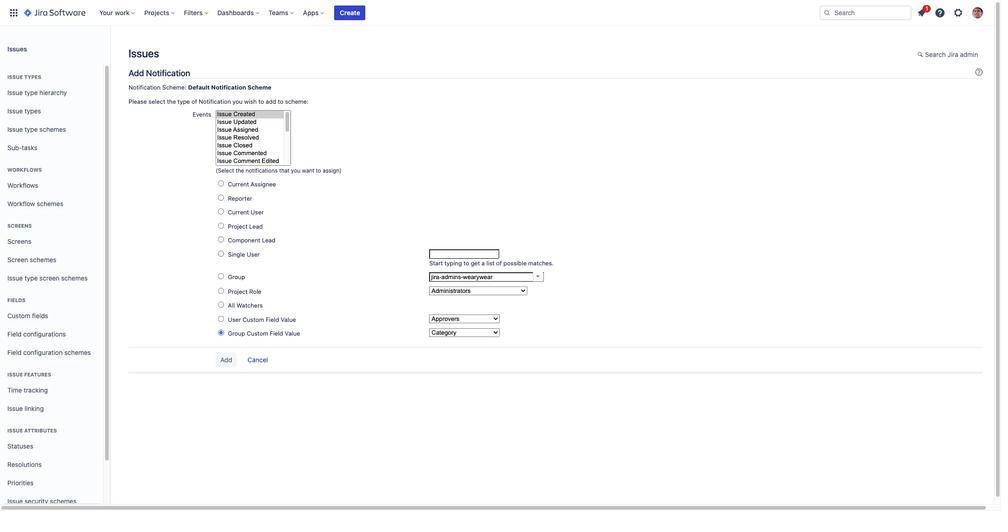 Task type: describe. For each thing, give the bounding box(es) containing it.
scheme
[[248, 84, 272, 91]]

workflows for workflows group
[[7, 167, 42, 173]]

to left get on the bottom
[[464, 259, 469, 267]]

field configurations link
[[4, 325, 100, 344]]

issue features
[[7, 372, 51, 378]]

Current User radio
[[218, 209, 224, 215]]

project for project lead
[[228, 223, 248, 230]]

type down scheme:
[[178, 98, 190, 105]]

issue type hierarchy
[[7, 88, 67, 96]]

time tracking
[[7, 386, 48, 394]]

Search field
[[820, 5, 912, 20]]

Project Role radio
[[218, 288, 224, 294]]

priorities link
[[4, 474, 100, 492]]

please select the type of notification you wish to add to scheme:
[[129, 98, 309, 105]]

to right add
[[278, 98, 284, 105]]

start
[[430, 259, 443, 267]]

issue linking link
[[4, 400, 100, 418]]

apps button
[[300, 5, 328, 20]]

small image
[[918, 51, 925, 58]]

0 horizontal spatial issues
[[7, 45, 27, 53]]

issue security schemes link
[[4, 492, 100, 511]]

issue security schemes
[[7, 497, 77, 505]]

notification up events
[[199, 98, 231, 105]]

search jira admin
[[926, 51, 979, 58]]

screens for screens link
[[7, 237, 31, 245]]

tasks
[[22, 144, 37, 151]]

resolutions
[[7, 460, 42, 468]]

typing
[[445, 259, 462, 267]]

single user
[[228, 251, 260, 258]]

assign)
[[323, 167, 342, 174]]

group for group
[[228, 274, 245, 281]]

resolutions link
[[4, 456, 100, 474]]

your work button
[[97, 5, 139, 20]]

issue attributes
[[7, 428, 57, 434]]

Single User radio
[[218, 251, 224, 257]]

type for hierarchy
[[25, 88, 38, 96]]

field down user custom field value
[[270, 330, 283, 337]]

sub-tasks link
[[4, 139, 100, 157]]

issue types group
[[4, 64, 100, 160]]

value for group custom field value
[[285, 330, 300, 337]]

type for schemes
[[25, 125, 38, 133]]

attributes
[[24, 428, 57, 434]]

fields
[[32, 312, 48, 319]]

workflows for workflows link
[[7, 181, 38, 189]]

schemes inside issue security schemes link
[[50, 497, 77, 505]]

search jira admin link
[[913, 48, 983, 62]]

1 horizontal spatial you
[[291, 167, 301, 174]]

workflow schemes
[[7, 200, 63, 207]]

create
[[340, 8, 360, 16]]

issue type screen schemes
[[7, 274, 88, 282]]

workflow schemes link
[[4, 195, 100, 213]]

linking
[[25, 404, 44, 412]]

features
[[24, 372, 51, 378]]

1 vertical spatial the
[[236, 167, 244, 174]]

group custom field value
[[228, 330, 300, 337]]

events
[[193, 111, 211, 118]]

apps
[[303, 8, 319, 16]]

issue type schemes
[[7, 125, 66, 133]]

projects button
[[142, 5, 179, 20]]

Reporter radio
[[218, 195, 224, 201]]

your work
[[99, 8, 130, 16]]

cancel
[[248, 356, 268, 364]]

issue for issue types
[[7, 107, 23, 115]]

fields
[[7, 297, 25, 303]]

schemes inside issue type schemes link
[[39, 125, 66, 133]]

custom for group
[[247, 330, 268, 337]]

add notification
[[129, 68, 190, 78]]

field up issue features
[[7, 348, 22, 356]]

component lead
[[228, 237, 276, 244]]

screen
[[39, 274, 59, 282]]

filters button
[[181, 5, 212, 20]]

screen schemes
[[7, 256, 56, 263]]

time tracking link
[[4, 381, 100, 400]]

issue type hierarchy link
[[4, 84, 100, 102]]

to right want
[[316, 167, 321, 174]]

settings image
[[954, 7, 965, 18]]

lead for component lead
[[262, 237, 276, 244]]

notification up please select the type of notification you wish to add to scheme:
[[211, 84, 246, 91]]

possible
[[504, 259, 527, 267]]

matches.
[[529, 259, 554, 267]]

issue for issue security schemes
[[7, 497, 23, 505]]

Choose a group text field
[[430, 272, 544, 282]]

fields group
[[4, 288, 100, 365]]

select
[[149, 98, 165, 105]]

tracking
[[24, 386, 48, 394]]

work
[[115, 8, 130, 16]]

issue for issue types
[[7, 74, 23, 80]]

Group Custom Field Value radio
[[218, 330, 224, 336]]

User Custom Field Value radio
[[218, 316, 224, 322]]

schemes inside issue type screen schemes link
[[61, 274, 88, 282]]

issue type schemes link
[[4, 120, 100, 139]]

please
[[129, 98, 147, 105]]

field down custom fields
[[7, 330, 22, 338]]

scheme:
[[285, 98, 309, 105]]

projects
[[144, 8, 169, 16]]

0 horizontal spatial the
[[167, 98, 176, 105]]

lead for project lead
[[249, 223, 263, 230]]

notification up please
[[129, 84, 161, 91]]

current for current assignee
[[228, 181, 249, 188]]

role
[[249, 288, 262, 295]]

current user
[[228, 209, 264, 216]]

field up group custom field value at the left of the page
[[266, 316, 279, 323]]

to left add
[[259, 98, 264, 105]]

screens for the screens group
[[7, 223, 32, 229]]

get
[[471, 259, 480, 267]]

user for current user
[[251, 209, 264, 216]]

issue for issue attributes
[[7, 428, 23, 434]]

issue linking
[[7, 404, 44, 412]]

issue types
[[7, 74, 41, 80]]

user for single user
[[247, 251, 260, 258]]

priorities
[[7, 479, 34, 487]]

field configuration schemes
[[7, 348, 91, 356]]

types
[[25, 107, 41, 115]]

jira
[[948, 51, 959, 58]]

dashboards
[[218, 8, 254, 16]]

notification up scheme:
[[146, 68, 190, 78]]

1
[[926, 5, 929, 12]]



Task type: locate. For each thing, give the bounding box(es) containing it.
screens down workflow
[[7, 223, 32, 229]]

1 vertical spatial current
[[228, 209, 249, 216]]

project lead
[[228, 223, 263, 230]]

screens up screen
[[7, 237, 31, 245]]

custom down fields
[[7, 312, 30, 319]]

0 vertical spatial of
[[192, 98, 197, 105]]

user right the user custom field value option on the left bottom
[[228, 316, 241, 323]]

issue attributes group
[[4, 418, 100, 511]]

filters
[[184, 8, 203, 16]]

appswitcher icon image
[[8, 7, 19, 18]]

value up group custom field value at the left of the page
[[281, 316, 296, 323]]

default
[[188, 84, 210, 91]]

issue down priorities
[[7, 497, 23, 505]]

custom down user custom field value
[[247, 330, 268, 337]]

custom fields
[[7, 312, 48, 319]]

user up project lead
[[251, 209, 264, 216]]

issues up issue types
[[7, 45, 27, 53]]

1 workflows from the top
[[7, 167, 42, 173]]

user custom field value
[[228, 316, 296, 323]]

start typing to get a list of possible matches.
[[430, 259, 554, 267]]

None text field
[[430, 249, 500, 259]]

0 vertical spatial current
[[228, 181, 249, 188]]

issue down issue types
[[7, 88, 23, 96]]

help image
[[935, 7, 946, 18]]

issue down time
[[7, 404, 23, 412]]

0 vertical spatial user
[[251, 209, 264, 216]]

issue types
[[7, 107, 41, 115]]

project role
[[228, 288, 262, 295]]

want
[[302, 167, 315, 174]]

create button
[[335, 5, 366, 20]]

jira software image
[[24, 7, 86, 18], [24, 7, 86, 18]]

group right group radio
[[228, 274, 245, 281]]

you
[[233, 98, 243, 105], [291, 167, 301, 174]]

1 vertical spatial value
[[285, 330, 300, 337]]

schemes up issue type screen schemes at the bottom left of page
[[30, 256, 56, 263]]

schemes inside screen schemes link
[[30, 256, 56, 263]]

custom inside custom fields link
[[7, 312, 30, 319]]

1 horizontal spatial the
[[236, 167, 244, 174]]

search
[[926, 51, 946, 58]]

issues up add
[[129, 47, 159, 60]]

6 issue from the top
[[7, 372, 23, 378]]

issue up time
[[7, 372, 23, 378]]

7 issue from the top
[[7, 404, 23, 412]]

that
[[279, 167, 290, 174]]

screen
[[7, 256, 28, 263]]

primary element
[[6, 0, 820, 25]]

of down default
[[192, 98, 197, 105]]

current up reporter at left top
[[228, 181, 249, 188]]

2 issue from the top
[[7, 88, 23, 96]]

lead right the 'component'
[[262, 237, 276, 244]]

custom for user
[[243, 316, 264, 323]]

custom
[[7, 312, 30, 319], [243, 316, 264, 323], [247, 330, 268, 337]]

schemes down priorities link
[[50, 497, 77, 505]]

screens group
[[4, 213, 100, 290]]

add
[[129, 68, 144, 78]]

4 issue from the top
[[7, 125, 23, 133]]

issue up sub-
[[7, 125, 23, 133]]

issue type screen schemes link
[[4, 269, 100, 288]]

cancel link
[[243, 353, 273, 368]]

single
[[228, 251, 245, 258]]

schemes right screen
[[61, 274, 88, 282]]

workflows up workflow
[[7, 181, 38, 189]]

issue types link
[[4, 102, 100, 120]]

search image
[[824, 9, 831, 16]]

all
[[228, 302, 235, 309]]

1 vertical spatial project
[[228, 288, 248, 295]]

issues
[[7, 45, 27, 53], [129, 47, 159, 60]]

list
[[487, 259, 495, 267]]

sub-tasks
[[7, 144, 37, 151]]

field configuration schemes link
[[4, 344, 100, 362]]

1 vertical spatial workflows
[[7, 181, 38, 189]]

3 issue from the top
[[7, 107, 23, 115]]

type for screen
[[25, 274, 38, 282]]

add
[[266, 98, 276, 105]]

you right that
[[291, 167, 301, 174]]

issue up the statuses
[[7, 428, 23, 434]]

workflows link
[[4, 176, 100, 195]]

1 vertical spatial group
[[228, 330, 245, 337]]

teams
[[269, 8, 289, 16]]

issue for issue type hierarchy
[[7, 88, 23, 96]]

0 vertical spatial project
[[228, 223, 248, 230]]

dashboards button
[[215, 5, 263, 20]]

Project Lead radio
[[218, 223, 224, 229]]

statuses link
[[4, 437, 100, 456]]

group right the group custom field value option
[[228, 330, 245, 337]]

current assignee
[[228, 181, 276, 188]]

1 vertical spatial you
[[291, 167, 301, 174]]

Current Assignee radio
[[218, 181, 224, 187]]

All Watchers radio
[[218, 302, 224, 308]]

1 vertical spatial lead
[[262, 237, 276, 244]]

notification
[[146, 68, 190, 78], [129, 84, 161, 91], [211, 84, 246, 91], [199, 98, 231, 105]]

project for project role
[[228, 288, 248, 295]]

8 issue from the top
[[7, 428, 23, 434]]

schemes down issue types link
[[39, 125, 66, 133]]

issue for issue features
[[7, 372, 23, 378]]

0 vertical spatial group
[[228, 274, 245, 281]]

workflows group
[[4, 157, 100, 216]]

types
[[24, 74, 41, 80]]

project
[[228, 223, 248, 230], [228, 288, 248, 295]]

1 issue from the top
[[7, 74, 23, 80]]

project up all
[[228, 288, 248, 295]]

of right list
[[497, 259, 502, 267]]

value for user custom field value
[[281, 316, 296, 323]]

notification scheme: default notification scheme
[[129, 84, 272, 91]]

field
[[266, 316, 279, 323], [270, 330, 283, 337], [7, 330, 22, 338], [7, 348, 22, 356]]

1 project from the top
[[228, 223, 248, 230]]

issue for issue type schemes
[[7, 125, 23, 133]]

0 horizontal spatial of
[[192, 98, 197, 105]]

9 issue from the top
[[7, 497, 23, 505]]

issue inside the screens group
[[7, 274, 23, 282]]

0 vertical spatial value
[[281, 316, 296, 323]]

statuses
[[7, 442, 33, 450]]

current for current user
[[228, 209, 249, 216]]

the down scheme:
[[167, 98, 176, 105]]

1 horizontal spatial issues
[[129, 47, 159, 60]]

0 vertical spatial you
[[233, 98, 243, 105]]

type inside the screens group
[[25, 274, 38, 282]]

project up the 'component'
[[228, 223, 248, 230]]

issue for issue type screen schemes
[[7, 274, 23, 282]]

1 horizontal spatial of
[[497, 259, 502, 267]]

time
[[7, 386, 22, 394]]

notifications image
[[917, 7, 928, 18]]

lead up the component lead at the top of page
[[249, 223, 263, 230]]

screen schemes link
[[4, 251, 100, 269]]

scheme:
[[162, 84, 187, 91]]

you left wish
[[233, 98, 243, 105]]

2 vertical spatial user
[[228, 316, 241, 323]]

1 current from the top
[[228, 181, 249, 188]]

screens
[[7, 223, 32, 229], [7, 237, 31, 245]]

(select the notifications that you want to assign)
[[216, 167, 342, 174]]

to
[[259, 98, 264, 105], [278, 98, 284, 105], [316, 167, 321, 174], [464, 259, 469, 267]]

1 group from the top
[[228, 274, 245, 281]]

teams button
[[266, 5, 298, 20]]

type
[[25, 88, 38, 96], [178, 98, 190, 105], [25, 125, 38, 133], [25, 274, 38, 282]]

the
[[167, 98, 176, 105], [236, 167, 244, 174]]

workflows down "sub-tasks"
[[7, 167, 42, 173]]

2 project from the top
[[228, 288, 248, 295]]

(select
[[216, 167, 234, 174]]

value down user custom field value
[[285, 330, 300, 337]]

0 vertical spatial workflows
[[7, 167, 42, 173]]

custom fields link
[[4, 307, 100, 325]]

all watchers
[[228, 302, 263, 309]]

issue left types
[[7, 107, 23, 115]]

type down "types"
[[25, 88, 38, 96]]

issue down screen
[[7, 274, 23, 282]]

schemes down field configurations link at the bottom
[[64, 348, 91, 356]]

security
[[25, 497, 48, 505]]

1 vertical spatial screens
[[7, 237, 31, 245]]

schemes down workflows link
[[37, 200, 63, 207]]

custom down watchers
[[243, 316, 264, 323]]

wish
[[244, 98, 257, 105]]

5 issue from the top
[[7, 274, 23, 282]]

issue left "types"
[[7, 74, 23, 80]]

the right (select
[[236, 167, 244, 174]]

Group radio
[[218, 274, 224, 279]]

lead
[[249, 223, 263, 230], [262, 237, 276, 244]]

configuration
[[23, 348, 63, 356]]

workflow
[[7, 200, 35, 207]]

schemes inside field configuration schemes link
[[64, 348, 91, 356]]

schemes
[[39, 125, 66, 133], [37, 200, 63, 207], [30, 256, 56, 263], [61, 274, 88, 282], [64, 348, 91, 356], [50, 497, 77, 505]]

banner
[[0, 0, 995, 26]]

banner containing your work
[[0, 0, 995, 26]]

issue features group
[[4, 362, 100, 421]]

2 screens from the top
[[7, 237, 31, 245]]

reporter
[[228, 195, 252, 202]]

your profile and settings image
[[973, 7, 984, 18]]

0 vertical spatial the
[[167, 98, 176, 105]]

1 vertical spatial user
[[247, 251, 260, 258]]

user down the component lead at the top of page
[[247, 251, 260, 258]]

notifications
[[246, 167, 278, 174]]

screens link
[[4, 232, 100, 251]]

0 horizontal spatial you
[[233, 98, 243, 105]]

type left screen
[[25, 274, 38, 282]]

field configurations
[[7, 330, 66, 338]]

issue for issue linking
[[7, 404, 23, 412]]

current down reporter at left top
[[228, 209, 249, 216]]

2 current from the top
[[228, 209, 249, 216]]

0 vertical spatial lead
[[249, 223, 263, 230]]

Component Lead radio
[[218, 237, 224, 243]]

hierarchy
[[39, 88, 67, 96]]

sidebar navigation image
[[100, 37, 120, 55]]

None submit
[[216, 353, 237, 367]]

schemes inside workflow schemes "link"
[[37, 200, 63, 207]]

of
[[192, 98, 197, 105], [497, 259, 502, 267]]

1 screens from the top
[[7, 223, 32, 229]]

type up tasks
[[25, 125, 38, 133]]

0 vertical spatial screens
[[7, 223, 32, 229]]

issue
[[7, 74, 23, 80], [7, 88, 23, 96], [7, 107, 23, 115], [7, 125, 23, 133], [7, 274, 23, 282], [7, 372, 23, 378], [7, 404, 23, 412], [7, 428, 23, 434], [7, 497, 23, 505]]

your
[[99, 8, 113, 16]]

2 workflows from the top
[[7, 181, 38, 189]]

group for group custom field value
[[228, 330, 245, 337]]

a
[[482, 259, 485, 267]]

2 group from the top
[[228, 330, 245, 337]]

1 vertical spatial of
[[497, 259, 502, 267]]

sub-
[[7, 144, 22, 151]]



Task type: vqa. For each thing, say whether or not it's contained in the screenshot.
UNSTAR THIS SPACE icon
no



